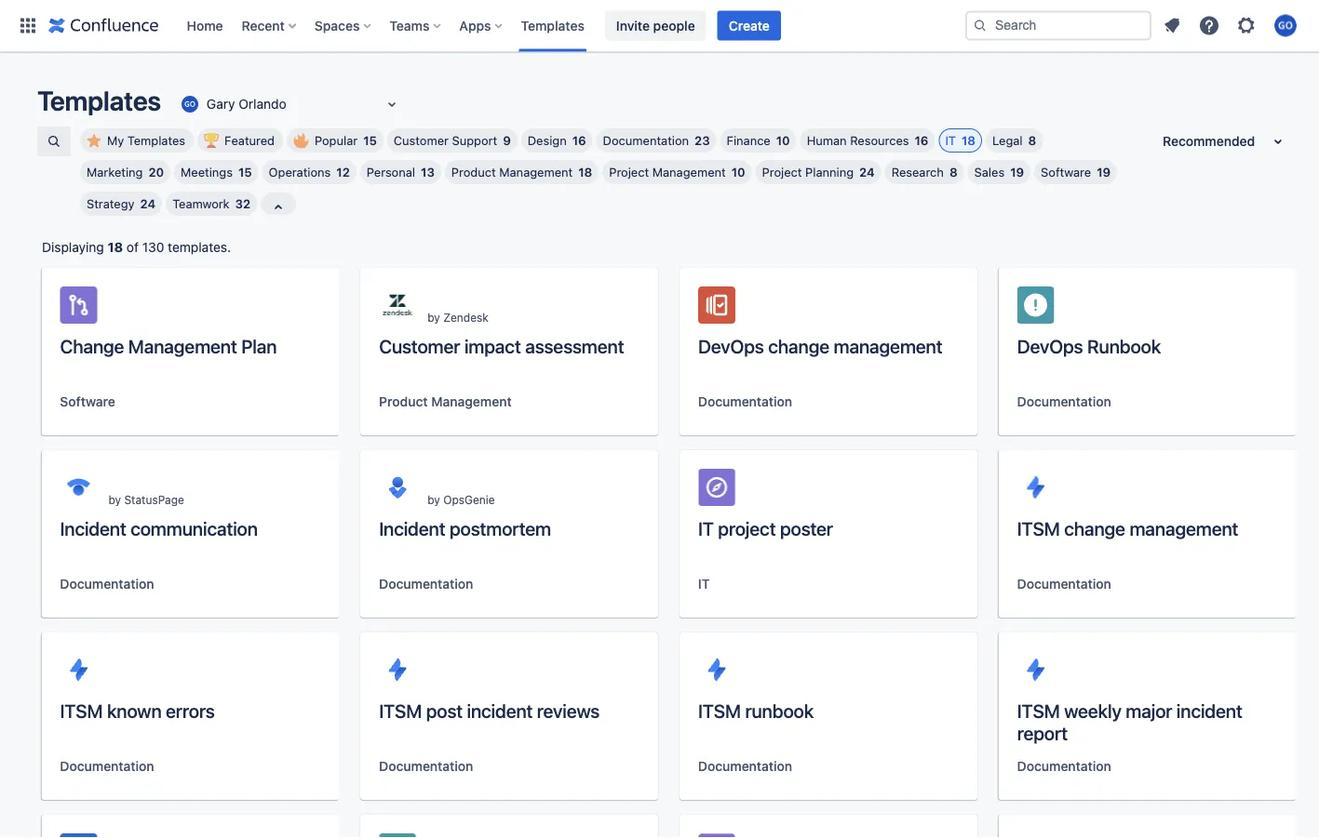 Task type: locate. For each thing, give the bounding box(es) containing it.
management for 10
[[652, 165, 726, 179]]

it left project
[[698, 518, 714, 539]]

1 devops from the left
[[698, 335, 764, 357]]

incident
[[467, 700, 533, 722], [1177, 700, 1242, 722]]

personal 13
[[367, 165, 435, 179]]

it
[[945, 134, 956, 148], [698, 518, 714, 539], [698, 577, 710, 592]]

1 vertical spatial management
[[1130, 518, 1238, 539]]

1 horizontal spatial project
[[762, 165, 802, 179]]

it down it project poster
[[698, 577, 710, 592]]

18 for it 18
[[962, 134, 976, 148]]

management down impact
[[431, 394, 512, 410]]

2 19 from the left
[[1097, 165, 1111, 179]]

documentation for itsm runbook
[[698, 759, 792, 775]]

1 horizontal spatial 8
[[1028, 134, 1036, 148]]

sales 19
[[974, 165, 1024, 179]]

1 incident from the left
[[467, 700, 533, 722]]

0 horizontal spatial 16
[[572, 134, 586, 148]]

1 horizontal spatial incident
[[379, 518, 445, 539]]

templates
[[521, 18, 585, 33], [37, 85, 161, 116], [127, 134, 185, 148]]

create link
[[717, 11, 781, 40]]

invite people button
[[605, 11, 706, 40]]

incident inside itsm weekly major incident report
[[1177, 700, 1242, 722]]

0 horizontal spatial change
[[768, 335, 829, 357]]

impact
[[464, 335, 521, 357]]

incident for incident communication
[[60, 518, 126, 539]]

management for itsm change management
[[1130, 518, 1238, 539]]

meetings
[[181, 165, 233, 179]]

2 horizontal spatial 18
[[962, 134, 976, 148]]

0 horizontal spatial 24
[[140, 197, 156, 211]]

8 for research 8
[[949, 165, 958, 179]]

1 16 from the left
[[572, 134, 586, 148]]

software right the sales 19
[[1041, 165, 1091, 179]]

templates up my
[[37, 85, 161, 116]]

15 up 32
[[238, 165, 252, 179]]

banner
[[0, 0, 1319, 52]]

0 vertical spatial it
[[945, 134, 956, 148]]

8 right legal
[[1028, 134, 1036, 148]]

0 horizontal spatial 8
[[949, 165, 958, 179]]

18 down design 16
[[578, 165, 592, 179]]

0 vertical spatial 18
[[962, 134, 976, 148]]

customer up 13
[[394, 134, 449, 148]]

1 vertical spatial 8
[[949, 165, 958, 179]]

confluence image
[[48, 14, 159, 37], [48, 14, 159, 37]]

management inside product management button
[[431, 394, 512, 410]]

2 vertical spatial 18
[[108, 240, 123, 255]]

10 down "finance"
[[731, 165, 745, 179]]

marketing 20
[[87, 165, 164, 179]]

fewer categories image
[[267, 196, 290, 219]]

templates up 20
[[127, 134, 185, 148]]

by
[[427, 311, 440, 324], [108, 493, 121, 506], [427, 493, 440, 506]]

documentation button for itsm runbook
[[698, 758, 792, 776]]

resources
[[850, 134, 909, 148]]

0 horizontal spatial product
[[379, 394, 428, 410]]

documentation button
[[698, 393, 792, 411], [1017, 393, 1111, 411], [60, 575, 154, 594], [379, 575, 473, 594], [1017, 575, 1111, 594], [60, 758, 154, 776], [379, 758, 473, 776], [698, 758, 792, 776], [1017, 758, 1111, 776]]

documentation for incident communication
[[60, 577, 154, 592]]

incident communication
[[60, 518, 258, 539]]

planning
[[805, 165, 854, 179]]

devops for devops runbook
[[1017, 335, 1083, 357]]

invite people
[[616, 18, 695, 33]]

1 project from the left
[[609, 165, 649, 179]]

1 horizontal spatial product
[[451, 165, 496, 179]]

documentation button for incident communication
[[60, 575, 154, 594]]

of
[[127, 240, 139, 255]]

8 for legal 8
[[1028, 134, 1036, 148]]

19 for software 19
[[1097, 165, 1111, 179]]

incident right major
[[1177, 700, 1242, 722]]

human
[[807, 134, 847, 148]]

project for project management 10
[[609, 165, 649, 179]]

0 vertical spatial change
[[768, 335, 829, 357]]

18 up sales at the top of the page
[[962, 134, 976, 148]]

1 vertical spatial change
[[1064, 518, 1125, 539]]

operations
[[269, 165, 331, 179]]

0 vertical spatial product
[[451, 165, 496, 179]]

1 incident from the left
[[60, 518, 126, 539]]

runbook
[[1087, 335, 1161, 357]]

project down finance 10
[[762, 165, 802, 179]]

0 horizontal spatial software
[[60, 394, 115, 410]]

documentation for itsm change management
[[1017, 577, 1111, 592]]

management down 23
[[652, 165, 726, 179]]

0 horizontal spatial incident
[[467, 700, 533, 722]]

18 for displaying 18 of 130 templates.
[[108, 240, 123, 255]]

0 vertical spatial management
[[834, 335, 942, 357]]

20
[[148, 165, 164, 179]]

1 horizontal spatial incident
[[1177, 700, 1242, 722]]

product inside button
[[379, 394, 428, 410]]

0 horizontal spatial 18
[[108, 240, 123, 255]]

spaces
[[314, 18, 360, 33]]

it for it project poster
[[698, 518, 714, 539]]

by zendesk
[[427, 311, 489, 324]]

incident down by opsgenie
[[379, 518, 445, 539]]

0 vertical spatial 24
[[859, 165, 875, 179]]

featured
[[224, 134, 275, 148]]

2 vertical spatial it
[[698, 577, 710, 592]]

0 horizontal spatial 19
[[1010, 165, 1024, 179]]

itsm for itsm weekly major incident report
[[1017, 700, 1060, 722]]

18
[[962, 134, 976, 148], [578, 165, 592, 179], [108, 240, 123, 255]]

by left the zendesk at top
[[427, 311, 440, 324]]

incident
[[60, 518, 126, 539], [379, 518, 445, 539]]

0 vertical spatial 8
[[1028, 134, 1036, 148]]

2 incident from the left
[[1177, 700, 1242, 722]]

itsm for itsm post incident reviews
[[379, 700, 422, 722]]

your profile and preferences image
[[1274, 14, 1297, 37]]

runbook
[[745, 700, 814, 722]]

18 left of
[[108, 240, 123, 255]]

1 horizontal spatial 16
[[915, 134, 929, 148]]

2 project from the left
[[762, 165, 802, 179]]

documentation
[[603, 134, 689, 148], [698, 394, 792, 410], [1017, 394, 1111, 410], [60, 577, 154, 592], [379, 577, 473, 592], [1017, 577, 1111, 592], [60, 759, 154, 775], [379, 759, 473, 775], [698, 759, 792, 775], [1017, 759, 1111, 775]]

teamwork
[[172, 197, 230, 211]]

1 vertical spatial software
[[60, 394, 115, 410]]

itsm
[[1017, 518, 1060, 539], [60, 700, 103, 722], [379, 700, 422, 722], [698, 700, 741, 722], [1017, 700, 1060, 722]]

itsm for itsm runbook
[[698, 700, 741, 722]]

documentation button for itsm post incident reviews
[[379, 758, 473, 776]]

1 horizontal spatial 15
[[363, 134, 377, 148]]

1 vertical spatial customer
[[379, 335, 460, 357]]

16
[[572, 134, 586, 148], [915, 134, 929, 148]]

0 vertical spatial templates
[[521, 18, 585, 33]]

software down change
[[60, 394, 115, 410]]

management down design
[[499, 165, 573, 179]]

1 horizontal spatial management
[[1130, 518, 1238, 539]]

1 vertical spatial product
[[379, 394, 428, 410]]

2 vertical spatial templates
[[127, 134, 185, 148]]

by for postmortem
[[427, 493, 440, 506]]

16 right design
[[572, 134, 586, 148]]

banner containing home
[[0, 0, 1319, 52]]

weekly
[[1064, 700, 1122, 722]]

legal
[[992, 134, 1023, 148]]

customer impact assessment
[[379, 335, 624, 357]]

errors
[[166, 700, 215, 722]]

1 vertical spatial it
[[698, 518, 714, 539]]

10
[[776, 134, 790, 148], [731, 165, 745, 179]]

0 horizontal spatial management
[[834, 335, 942, 357]]

10 right "finance"
[[776, 134, 790, 148]]

0 vertical spatial 15
[[363, 134, 377, 148]]

documentation for itsm post incident reviews
[[379, 759, 473, 775]]

documentation for itsm known errors
[[60, 759, 154, 775]]

1 horizontal spatial devops
[[1017, 335, 1083, 357]]

orlando
[[239, 96, 286, 112]]

1 horizontal spatial software
[[1041, 165, 1091, 179]]

documentation for devops change management
[[698, 394, 792, 410]]

1 horizontal spatial change
[[1064, 518, 1125, 539]]

my templates button
[[80, 128, 194, 153]]

itsm for itsm known errors
[[60, 700, 103, 722]]

open image
[[381, 93, 403, 115]]

1 19 from the left
[[1010, 165, 1024, 179]]

teams
[[389, 18, 430, 33]]

settings icon image
[[1235, 14, 1258, 37]]

project
[[609, 165, 649, 179], [762, 165, 802, 179]]

2 devops from the left
[[1017, 335, 1083, 357]]

1 vertical spatial 10
[[731, 165, 745, 179]]

itsm post incident reviews
[[379, 700, 600, 722]]

software
[[1041, 165, 1091, 179], [60, 394, 115, 410]]

assessment
[[525, 335, 624, 357]]

change for itsm
[[1064, 518, 1125, 539]]

0 vertical spatial customer
[[394, 134, 449, 148]]

change
[[60, 335, 124, 357]]

24 down 20
[[140, 197, 156, 211]]

None text field
[[179, 95, 182, 114]]

templates inside 'global' element
[[521, 18, 585, 33]]

apps
[[459, 18, 491, 33]]

featured button
[[197, 128, 283, 153]]

templates right apps popup button
[[521, 18, 585, 33]]

0 vertical spatial 10
[[776, 134, 790, 148]]

management left plan
[[128, 335, 237, 357]]

8 down it 18 in the top of the page
[[949, 165, 958, 179]]

Search field
[[965, 11, 1152, 40]]

project down documentation 23
[[609, 165, 649, 179]]

24
[[859, 165, 875, 179], [140, 197, 156, 211]]

management for devops change management
[[834, 335, 942, 357]]

16 up 'research 8' on the top right
[[915, 134, 929, 148]]

research 8
[[892, 165, 958, 179]]

product
[[451, 165, 496, 179], [379, 394, 428, 410]]

strategy 24
[[87, 197, 156, 211]]

strategy
[[87, 197, 135, 211]]

0 vertical spatial software
[[1041, 165, 1091, 179]]

postmortem
[[450, 518, 551, 539]]

change for devops
[[768, 335, 829, 357]]

incident down by statuspage
[[60, 518, 126, 539]]

it up 'research 8' on the top right
[[945, 134, 956, 148]]

finance
[[727, 134, 771, 148]]

1 vertical spatial 18
[[578, 165, 592, 179]]

by opsgenie
[[427, 493, 495, 506]]

customer for customer impact assessment
[[379, 335, 460, 357]]

19 for sales 19
[[1010, 165, 1024, 179]]

8
[[1028, 134, 1036, 148], [949, 165, 958, 179]]

documentation for devops runbook
[[1017, 394, 1111, 410]]

devops change management
[[698, 335, 942, 357]]

support
[[452, 134, 497, 148]]

incident right post
[[467, 700, 533, 722]]

incident for incident postmortem
[[379, 518, 445, 539]]

0 horizontal spatial devops
[[698, 335, 764, 357]]

change
[[768, 335, 829, 357], [1064, 518, 1125, 539]]

itsm inside itsm weekly major incident report
[[1017, 700, 1060, 722]]

0 horizontal spatial 10
[[731, 165, 745, 179]]

project for project planning 24
[[762, 165, 802, 179]]

home link
[[181, 11, 229, 40]]

by left statuspage
[[108, 493, 121, 506]]

documentation button for itsm known errors
[[60, 758, 154, 776]]

0 horizontal spatial incident
[[60, 518, 126, 539]]

1 horizontal spatial 19
[[1097, 165, 1111, 179]]

zendesk
[[443, 311, 489, 324]]

research
[[892, 165, 944, 179]]

15 right 'popular'
[[363, 134, 377, 148]]

legal 8
[[992, 134, 1036, 148]]

1 vertical spatial 15
[[238, 165, 252, 179]]

0 horizontal spatial project
[[609, 165, 649, 179]]

customer down by zendesk
[[379, 335, 460, 357]]

2 incident from the left
[[379, 518, 445, 539]]

24 down human resources 16 at the top
[[859, 165, 875, 179]]

by left opsgenie
[[427, 493, 440, 506]]



Task type: describe. For each thing, give the bounding box(es) containing it.
notification icon image
[[1161, 14, 1183, 37]]

statuspage
[[124, 493, 184, 506]]

it for it
[[698, 577, 710, 592]]

project planning 24
[[762, 165, 875, 179]]

management for 18
[[499, 165, 573, 179]]

software 19
[[1041, 165, 1111, 179]]

popular
[[315, 134, 358, 148]]

130
[[142, 240, 164, 255]]

major
[[1126, 700, 1172, 722]]

operations 12
[[269, 165, 350, 179]]

gary orlando
[[207, 96, 286, 112]]

design
[[528, 134, 567, 148]]

apps button
[[454, 11, 510, 40]]

change management plan
[[60, 335, 277, 357]]

product management 18
[[451, 165, 592, 179]]

displaying 18 of 130 templates.
[[42, 240, 231, 255]]

1 horizontal spatial 18
[[578, 165, 592, 179]]

by for impact
[[427, 311, 440, 324]]

personal
[[367, 165, 415, 179]]

software for software
[[60, 394, 115, 410]]

documentation for incident postmortem
[[379, 577, 473, 592]]

it for it 18
[[945, 134, 956, 148]]

customer support 9
[[394, 134, 511, 148]]

report
[[1017, 722, 1068, 744]]

my
[[107, 134, 124, 148]]

32
[[235, 197, 251, 211]]

itsm runbook
[[698, 700, 814, 722]]

poster
[[780, 518, 833, 539]]

documentation button for incident postmortem
[[379, 575, 473, 594]]

it project poster
[[698, 518, 833, 539]]

itsm weekly major incident report
[[1017, 700, 1242, 744]]

documentation button for devops runbook
[[1017, 393, 1111, 411]]

spaces button
[[309, 11, 378, 40]]

home
[[187, 18, 223, 33]]

by statuspage
[[108, 493, 184, 506]]

displaying
[[42, 240, 104, 255]]

meetings 15
[[181, 165, 252, 179]]

templates link
[[515, 11, 590, 40]]

incident postmortem
[[379, 518, 551, 539]]

teams button
[[384, 11, 448, 40]]

finance 10
[[727, 134, 790, 148]]

itsm change management
[[1017, 518, 1238, 539]]

communication
[[130, 518, 258, 539]]

9
[[503, 134, 511, 148]]

product management button
[[379, 393, 512, 411]]

devops runbook
[[1017, 335, 1161, 357]]

itsm known errors
[[60, 700, 215, 722]]

1 horizontal spatial 10
[[776, 134, 790, 148]]

known
[[107, 700, 162, 722]]

documentation button for devops change management
[[698, 393, 792, 411]]

documentation button for itsm weekly major incident report
[[1017, 758, 1111, 776]]

global element
[[11, 0, 962, 52]]

reviews
[[537, 700, 600, 722]]

documentation button for itsm change management
[[1017, 575, 1111, 594]]

sales
[[974, 165, 1005, 179]]

marketing
[[87, 165, 143, 179]]

templates inside button
[[127, 134, 185, 148]]

0 horizontal spatial 15
[[238, 165, 252, 179]]

documentation 23
[[603, 134, 710, 148]]

people
[[653, 18, 695, 33]]

product management
[[379, 394, 512, 410]]

management for plan
[[128, 335, 237, 357]]

software for software 19
[[1041, 165, 1091, 179]]

product for product management 18
[[451, 165, 496, 179]]

it button
[[698, 575, 710, 594]]

1 vertical spatial templates
[[37, 85, 161, 116]]

product for product management
[[379, 394, 428, 410]]

gary
[[207, 96, 235, 112]]

12
[[336, 165, 350, 179]]

2 16 from the left
[[915, 134, 929, 148]]

open search bar image
[[47, 134, 61, 149]]

help icon image
[[1198, 14, 1220, 37]]

itsm for itsm change management
[[1017, 518, 1060, 539]]

recommended
[[1163, 134, 1255, 149]]

recommended button
[[1152, 127, 1301, 156]]

by for communication
[[108, 493, 121, 506]]

create
[[729, 18, 770, 33]]

invite
[[616, 18, 650, 33]]

post
[[426, 700, 463, 722]]

devops for devops change management
[[698, 335, 764, 357]]

project
[[718, 518, 776, 539]]

1 vertical spatial 24
[[140, 197, 156, 211]]

appswitcher icon image
[[17, 14, 39, 37]]

1 horizontal spatial 24
[[859, 165, 875, 179]]

it 18
[[945, 134, 976, 148]]

templates.
[[168, 240, 231, 255]]

recent button
[[236, 11, 303, 40]]

teamwork 32
[[172, 197, 251, 211]]

23
[[695, 134, 710, 148]]

documentation for itsm weekly major incident report
[[1017, 759, 1111, 775]]

my templates
[[107, 134, 185, 148]]

design 16
[[528, 134, 586, 148]]

customer for customer support 9
[[394, 134, 449, 148]]

project management 10
[[609, 165, 745, 179]]

search image
[[973, 18, 988, 33]]

human resources 16
[[807, 134, 929, 148]]

plan
[[241, 335, 277, 357]]

software button
[[60, 393, 115, 411]]

opsgenie
[[443, 493, 495, 506]]



Task type: vqa. For each thing, say whether or not it's contained in the screenshot.


